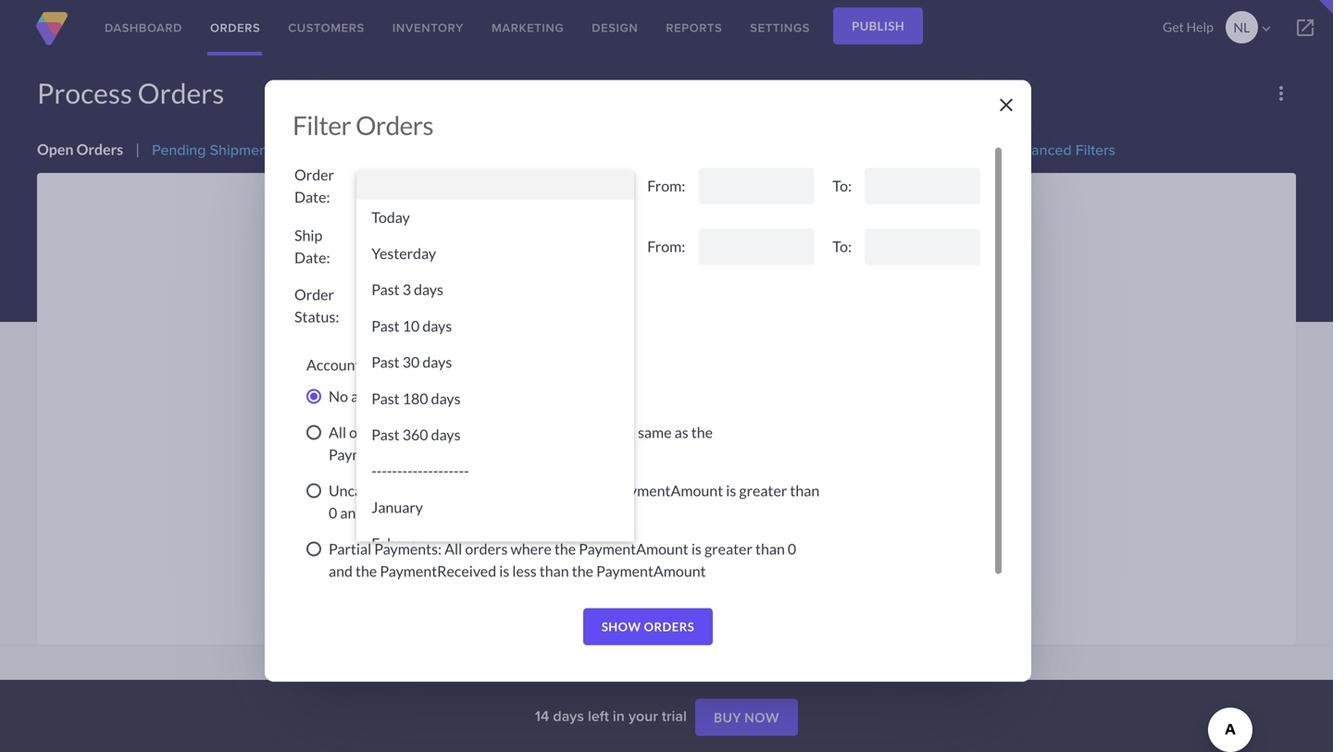 Task type: locate. For each thing, give the bounding box(es) containing it.
the right the not
[[614, 423, 635, 442]]

payments: down -------------------
[[409, 482, 476, 500]]

and inside uncaptured payments: all orders where the paymentamount is greater than 0 and the paymentreceived is 0
[[340, 504, 364, 522]]

all inside uncaptured payments: all orders where the paymentamount is greater than 0 and the paymentreceived is 0
[[479, 482, 497, 500]]

orders down all orders where the paymentamount is not the same as the paymentreceived
[[500, 482, 542, 500]]

advanced
[[1006, 139, 1072, 161]]

the down "uncaptured"
[[367, 504, 389, 522]]

paymentamount down uncaptured payments: all orders where the paymentamount is greater than 0 and the paymentreceived is 0
[[579, 540, 689, 558]]

0 vertical spatial to:
[[833, 177, 852, 195]]

date: down the ship
[[294, 249, 330, 267]]

snap.
[[760, 241, 821, 274]]

paymentamount inside all orders where the paymentamount is not the same as the paymentreceived
[[463, 423, 573, 442]]

2 vertical spatial and
[[329, 562, 353, 580]]

show orders
[[602, 620, 695, 635]]

from: for order date:
[[647, 177, 686, 195]]


[[1258, 20, 1275, 37]]

process for process orders in a snap.
[[531, 241, 625, 274]]

2 horizontal spatial all
[[479, 482, 497, 500]]

all for uncaptured
[[479, 482, 497, 500]]

than
[[790, 482, 820, 500], [756, 540, 785, 558], [540, 562, 569, 580]]

1 vertical spatial paymentreceived
[[391, 504, 508, 522]]

past left 360
[[372, 426, 400, 444]]

than for uncaptured payments: all orders where the paymentamount is greater than 0 and the paymentreceived is 0
[[790, 482, 820, 500]]

not
[[589, 423, 611, 442]]

paymentreceived down february
[[380, 562, 496, 580]]

orders up 'pending'
[[138, 76, 224, 110]]

from: for ship date:
[[647, 238, 686, 256]]

3
[[403, 281, 411, 299]]

learn
[[630, 313, 667, 335]]

and left edit
[[812, 290, 838, 308]]

date: up the ship
[[294, 188, 330, 206]]

where inside all orders where the paymentamount is not the same as the paymentreceived
[[395, 423, 436, 442]]

0 vertical spatial from:
[[647, 177, 686, 195]]

2 vertical spatial all
[[445, 540, 462, 558]]

past 360 days
[[372, 426, 461, 444]]

payments: down january
[[374, 540, 442, 558]]

orders for process orders
[[138, 76, 224, 110]]

past for past 180 days
[[372, 390, 400, 408]]

days right 180
[[431, 390, 461, 408]]

all for partial
[[445, 540, 462, 558]]

orders inside show orders link
[[644, 620, 695, 635]]

paymentreceived inside all orders where the paymentamount is not the same as the paymentreceived
[[329, 446, 445, 464]]

1 horizontal spatial than
[[756, 540, 785, 558]]

february
[[372, 535, 431, 553]]

order inside order status:
[[294, 285, 334, 304]]

|
[[135, 140, 140, 158], [989, 140, 994, 158]]

payments: inside uncaptured payments: all orders where the paymentamount is greater than 0 and the paymentreceived is 0
[[409, 482, 476, 500]]

as
[[675, 423, 689, 442]]

2 order from the top
[[294, 285, 334, 304]]

orders right filter
[[356, 110, 433, 141]]

paymentreceived down 360
[[329, 446, 445, 464]]

date: inside order date:
[[294, 188, 330, 206]]

greater inside "partial payments: all orders where the paymentamount is greater than 0 and the paymentreceived is less than the paymentamount"
[[705, 540, 753, 558]]

0 vertical spatial date:
[[294, 188, 330, 206]]

days for past 30 days
[[423, 353, 452, 371]]

where inside "partial payments: all orders where the paymentamount is greater than 0 and the paymentreceived is less than the paymentamount"
[[511, 540, 552, 558]]

order for order status:
[[294, 285, 334, 304]]

0 horizontal spatial 0
[[329, 504, 337, 522]]

past left 3
[[372, 281, 400, 299]]

and
[[812, 290, 838, 308], [340, 504, 364, 522], [329, 562, 353, 580]]

oops! you don't have any orders yet. image
[[583, 387, 769, 572]]

1 vertical spatial payments:
[[374, 540, 442, 558]]

1 vertical spatial order
[[294, 285, 334, 304]]

7 - from the left
[[402, 462, 408, 480]]

days right '10'
[[423, 317, 452, 335]]

to:
[[833, 177, 852, 195], [833, 238, 852, 256]]

past for past 30 days
[[372, 353, 400, 371]]

than inside uncaptured payments: all orders where the paymentamount is greater than 0 and the paymentreceived is 0
[[790, 482, 820, 500]]

1 horizontal spatial all
[[445, 540, 462, 558]]

paymentamount
[[463, 423, 573, 442], [614, 482, 723, 500], [579, 540, 689, 558], [596, 562, 706, 580]]

1 vertical spatial date:
[[294, 249, 330, 267]]

where down 180
[[395, 423, 436, 442]]

all orders where the paymentamount is not the same as the paymentreceived
[[329, 423, 713, 464]]

days right 3
[[414, 281, 444, 299]]

1 from: from the top
[[647, 177, 686, 195]]

2 vertical spatial than
[[540, 562, 569, 580]]

0 horizontal spatial process
[[37, 76, 132, 110]]

orders down accounting at the bottom left of page
[[349, 423, 392, 442]]

orders
[[630, 241, 708, 274], [482, 290, 527, 308], [349, 423, 392, 442], [500, 482, 542, 500], [465, 540, 508, 558]]

orders inside "once orders start rolling in, this is where you can view and edit them. learn more"
[[482, 290, 527, 308]]

advanced filters link
[[1006, 139, 1116, 161]]

is
[[661, 290, 672, 308], [576, 423, 586, 442], [726, 482, 736, 500], [511, 504, 521, 522], [692, 540, 702, 558], [499, 562, 510, 580]]

0 vertical spatial than
[[790, 482, 820, 500]]

process orders
[[37, 76, 224, 110]]

5 past from the top
[[372, 426, 400, 444]]

16 - from the left
[[449, 462, 454, 480]]

past left 180
[[372, 390, 400, 408]]

orders right february
[[465, 540, 508, 558]]

0 vertical spatial payments:
[[409, 482, 476, 500]]

0
[[329, 504, 337, 522], [524, 504, 532, 522], [788, 540, 797, 558]]

0 vertical spatial and
[[812, 290, 838, 308]]

process up rolling
[[531, 241, 625, 274]]

orders left start
[[482, 290, 527, 308]]

show
[[602, 620, 641, 635]]

where up less
[[511, 540, 552, 558]]

1 past from the top
[[372, 281, 400, 299]]

inventory
[[393, 19, 464, 37]]

where up more
[[675, 290, 718, 308]]

the right 360
[[439, 423, 460, 442]]

get
[[1163, 19, 1184, 35]]

advanced filters
[[1006, 139, 1116, 161]]

process orders in a snap.
[[531, 241, 821, 274]]


[[1295, 17, 1317, 39]]

1 date: from the top
[[294, 188, 330, 206]]

1 horizontal spatial process
[[531, 241, 625, 274]]

uncaptured
[[329, 482, 406, 500]]

days for past 180 days
[[431, 390, 461, 408]]

help
[[1187, 19, 1214, 35]]

1 order from the top
[[294, 166, 334, 184]]

date: for ship
[[294, 249, 330, 267]]

0 horizontal spatial |
[[135, 140, 140, 158]]

and down partial at the bottom of the page
[[329, 562, 353, 580]]

paymentamount up show orders
[[596, 562, 706, 580]]

2 horizontal spatial 0
[[788, 540, 797, 558]]

and for 0
[[340, 504, 364, 522]]

0 vertical spatial all
[[329, 423, 346, 442]]

2 from: from the top
[[647, 238, 686, 256]]

yesterday
[[372, 244, 436, 263]]

is inside "once orders start rolling in, this is where you can view and edit them. learn more"
[[661, 290, 672, 308]]

0 vertical spatial order
[[294, 166, 334, 184]]

now
[[745, 710, 780, 726]]

10
[[403, 317, 420, 335]]

once
[[442, 290, 479, 308]]

2 - from the left
[[377, 462, 382, 480]]

past 3 days
[[372, 281, 444, 299]]

you
[[721, 290, 747, 308]]

0 inside "partial payments: all orders where the paymentamount is greater than 0 and the paymentreceived is less than the paymentamount"
[[788, 540, 797, 558]]

2 past from the top
[[372, 317, 400, 335]]

paymentamount down "restrictions"
[[463, 423, 573, 442]]

all right february
[[445, 540, 462, 558]]

customers
[[288, 19, 365, 37]]

orders left customers
[[210, 19, 260, 37]]

30
[[403, 353, 420, 371]]

orders inside all orders where the paymentamount is not the same as the paymentreceived
[[349, 423, 392, 442]]

12 - from the left
[[428, 462, 433, 480]]

1 to: from the top
[[833, 177, 852, 195]]

process for process orders
[[37, 76, 132, 110]]

orders for show orders
[[644, 620, 695, 635]]

2 vertical spatial paymentreceived
[[380, 562, 496, 580]]

order
[[294, 166, 334, 184], [294, 285, 334, 304]]

past
[[372, 281, 400, 299], [372, 317, 400, 335], [372, 353, 400, 371], [372, 390, 400, 408], [372, 426, 400, 444]]

paymentreceived
[[329, 446, 445, 464], [391, 504, 508, 522], [380, 562, 496, 580]]

all down all orders where the paymentamount is not the same as the paymentreceived
[[479, 482, 497, 500]]

2 horizontal spatial than
[[790, 482, 820, 500]]

greater
[[739, 482, 787, 500], [705, 540, 753, 558]]

days
[[414, 281, 444, 299], [423, 317, 452, 335], [423, 353, 452, 371], [431, 390, 461, 408], [431, 426, 461, 444]]

order up status:
[[294, 285, 334, 304]]

days right 30
[[423, 353, 452, 371]]

-
[[372, 462, 377, 480], [377, 462, 382, 480], [382, 462, 387, 480], [387, 462, 392, 480], [392, 462, 397, 480], [397, 462, 402, 480], [402, 462, 408, 480], [408, 462, 413, 480], [413, 462, 418, 480], [418, 462, 423, 480], [423, 462, 428, 480], [428, 462, 433, 480], [433, 462, 438, 480], [438, 462, 444, 480], [444, 462, 449, 480], [449, 462, 454, 480], [454, 462, 459, 480], [459, 462, 464, 480], [464, 462, 469, 480]]

1 vertical spatial process
[[531, 241, 625, 274]]

paymentreceived inside "partial payments: all orders where the paymentamount is greater than 0 and the paymentreceived is less than the paymentamount"
[[380, 562, 496, 580]]

2 date: from the top
[[294, 249, 330, 267]]

| left 'pending'
[[135, 140, 140, 158]]

and inside "partial payments: all orders where the paymentamount is greater than 0 and the paymentreceived is less than the paymentamount"
[[329, 562, 353, 580]]

no accounting restrictions
[[329, 387, 500, 405]]

all inside all orders where the paymentamount is not the same as the paymentreceived
[[329, 423, 346, 442]]

to: for order date:
[[833, 177, 852, 195]]

in,
[[613, 290, 629, 308]]

1 vertical spatial and
[[340, 504, 364, 522]]

orders up this
[[630, 241, 708, 274]]

paymentamount down as
[[614, 482, 723, 500]]

360
[[403, 426, 428, 444]]

3 past from the top
[[372, 353, 400, 371]]

partial
[[329, 540, 372, 558]]

all inside "partial payments: all orders where the paymentamount is greater than 0 and the paymentreceived is less than the paymentamount"
[[445, 540, 462, 558]]

1 vertical spatial to:
[[833, 238, 852, 256]]

from:
[[647, 177, 686, 195], [647, 238, 686, 256]]

orders for open orders
[[76, 140, 123, 158]]

from: up this
[[647, 238, 686, 256]]

0 horizontal spatial than
[[540, 562, 569, 580]]

design
[[592, 19, 638, 37]]

uncaptured payments: all orders where the paymentamount is greater than 0 and the paymentreceived is 0
[[329, 482, 820, 522]]

orders right open
[[76, 140, 123, 158]]

past left '10'
[[372, 317, 400, 335]]

5 - from the left
[[392, 462, 397, 480]]

1 vertical spatial greater
[[705, 540, 753, 558]]

and inside "once orders start rolling in, this is where you can view and edit them. learn more"
[[812, 290, 838, 308]]

process
[[37, 76, 132, 110], [531, 241, 625, 274]]

payments: inside "partial payments: all orders where the paymentamount is greater than 0 and the paymentreceived is less than the paymentamount"
[[374, 540, 442, 558]]

start
[[530, 290, 563, 308]]

days for past 10 days
[[423, 317, 452, 335]]

18 - from the left
[[459, 462, 464, 480]]

no
[[329, 387, 348, 405]]

None text field
[[699, 168, 814, 204], [699, 229, 814, 265], [699, 168, 814, 204], [699, 229, 814, 265]]

and down "uncaptured"
[[340, 504, 364, 522]]

greater inside uncaptured payments: all orders where the paymentamount is greater than 0 and the paymentreceived is 0
[[739, 482, 787, 500]]

orders
[[210, 19, 260, 37], [138, 76, 224, 110], [356, 110, 433, 141], [76, 140, 123, 158], [644, 620, 695, 635]]

| left 'advanced'
[[989, 140, 994, 158]]

0 vertical spatial greater
[[739, 482, 787, 500]]

0 vertical spatial process
[[37, 76, 132, 110]]

orders right show
[[644, 620, 695, 635]]

1 horizontal spatial |
[[989, 140, 994, 158]]

filter orders
[[293, 110, 433, 141]]

where down all orders where the paymentamount is not the same as the paymentreceived
[[545, 482, 586, 500]]

pending
[[152, 139, 206, 161]]

orders inside "partial payments: all orders where the paymentamount is greater than 0 and the paymentreceived is less than the paymentamount"
[[465, 540, 508, 558]]

past left 30
[[372, 353, 400, 371]]

process up open orders
[[37, 76, 132, 110]]

all down no
[[329, 423, 346, 442]]

order down filter
[[294, 166, 334, 184]]

payments:
[[409, 482, 476, 500], [374, 540, 442, 558]]

1 vertical spatial than
[[756, 540, 785, 558]]

1 vertical spatial all
[[479, 482, 497, 500]]

0 horizontal spatial all
[[329, 423, 346, 442]]

0 vertical spatial paymentreceived
[[329, 446, 445, 464]]

get help
[[1163, 19, 1214, 35]]

2 to: from the top
[[833, 238, 852, 256]]

order for order date:
[[294, 166, 334, 184]]

the
[[439, 423, 460, 442], [614, 423, 635, 442], [692, 423, 713, 442], [589, 482, 611, 500], [367, 504, 389, 522], [555, 540, 576, 558], [356, 562, 377, 580], [572, 562, 594, 580]]

from: up process orders in a snap.
[[647, 177, 686, 195]]

days right 360
[[431, 426, 461, 444]]

shipment
[[210, 139, 272, 161]]

None text field
[[865, 168, 981, 204], [865, 229, 981, 265], [865, 168, 981, 204], [865, 229, 981, 265]]

4 past from the top
[[372, 390, 400, 408]]

paymentreceived down -------------------
[[391, 504, 508, 522]]

where
[[675, 290, 718, 308], [395, 423, 436, 442], [545, 482, 586, 500], [511, 540, 552, 558]]

1 vertical spatial from:
[[647, 238, 686, 256]]

paymentreceived inside uncaptured payments: all orders where the paymentamount is greater than 0 and the paymentreceived is 0
[[391, 504, 508, 522]]

orders for process
[[630, 241, 708, 274]]



Task type: describe. For each thing, give the bounding box(es) containing it.
1 | from the left
[[135, 140, 140, 158]]

where inside "once orders start rolling in, this is where you can view and edit them. learn more"
[[675, 290, 718, 308]]

restrictions
[[425, 387, 500, 405]]

10 - from the left
[[418, 462, 423, 480]]

close
[[995, 94, 1018, 116]]

january
[[372, 499, 423, 517]]

more
[[671, 313, 704, 335]]

14 - from the left
[[438, 462, 444, 480]]

orders for all
[[349, 423, 392, 442]]

pending shipment
[[152, 139, 272, 161]]

orders for filter orders
[[356, 110, 433, 141]]

13 - from the left
[[433, 462, 438, 480]]

publish
[[852, 19, 905, 33]]

0 for uncaptured
[[329, 504, 337, 522]]

to: for ship date:
[[833, 238, 852, 256]]

open orders
[[37, 140, 123, 158]]

where inside uncaptured payments: all orders where the paymentamount is greater than 0 and the paymentreceived is 0
[[545, 482, 586, 500]]

accounting
[[351, 387, 422, 405]]

status:
[[294, 308, 339, 326]]

15 - from the left
[[444, 462, 449, 480]]

pending shipment link
[[152, 139, 272, 161]]

open orders link
[[37, 140, 123, 158]]

filter
[[293, 110, 351, 141]]

in
[[714, 241, 735, 274]]

0 for partial
[[788, 540, 797, 558]]

days for past 3 days
[[414, 281, 444, 299]]

ship date:
[[294, 226, 330, 267]]

paymentamount inside uncaptured payments: all orders where the paymentamount is greater than 0 and the paymentreceived is 0
[[614, 482, 723, 500]]

once orders start rolling in, this is where you can view and edit them. learn more
[[442, 290, 910, 335]]

succeed online with volusion's shopping cart software image
[[33, 12, 70, 45]]

order date:
[[294, 166, 334, 206]]

payments: for uncaptured
[[409, 482, 476, 500]]

payments: for partial
[[374, 540, 442, 558]]

greater for partial payments: all orders where the paymentamount is greater than 0 and the paymentreceived is less than the paymentamount
[[705, 540, 753, 558]]

past for past 3 days
[[372, 281, 400, 299]]

show orders link
[[583, 609, 713, 646]]

settings
[[750, 19, 810, 37]]

less
[[512, 562, 537, 580]]

8 - from the left
[[408, 462, 413, 480]]

than for partial payments: all orders where the paymentamount is greater than 0 and the paymentreceived is less than the paymentamount
[[756, 540, 785, 558]]

is inside all orders where the paymentamount is not the same as the paymentreceived
[[576, 423, 586, 442]]

-------------------
[[372, 462, 469, 480]]

can
[[750, 290, 774, 308]]

past 10 days
[[372, 317, 452, 335]]

the right as
[[692, 423, 713, 442]]

view
[[777, 290, 809, 308]]

order status:
[[294, 285, 339, 326]]

marketing
[[492, 19, 564, 37]]

the down uncaptured payments: all orders where the paymentamount is greater than 0 and the paymentreceived is 0
[[555, 540, 576, 558]]

orders inside uncaptured payments: all orders where the paymentamount is greater than 0 and the paymentreceived is 0
[[500, 482, 542, 500]]

3 - from the left
[[382, 462, 387, 480]]

6 - from the left
[[397, 462, 402, 480]]

this
[[632, 290, 658, 308]]

ship
[[294, 226, 323, 245]]

publish button
[[833, 7, 923, 44]]

today
[[372, 208, 410, 226]]

11 - from the left
[[423, 462, 428, 480]]

rolling
[[566, 290, 610, 308]]

greater for uncaptured payments: all orders where the paymentamount is greater than 0 and the paymentreceived is 0
[[739, 482, 787, 500]]

2 | from the left
[[989, 140, 994, 158]]

180
[[403, 390, 428, 408]]

dashboard link
[[91, 0, 196, 56]]

the right less
[[572, 562, 594, 580]]

past for past 10 days
[[372, 317, 400, 335]]

nl 
[[1234, 19, 1275, 37]]

paymentreceived for partial
[[380, 562, 496, 580]]

 link
[[1278, 0, 1333, 56]]

14
[[535, 706, 549, 727]]

the down the not
[[589, 482, 611, 500]]

same
[[638, 423, 672, 442]]

buy now link
[[695, 700, 798, 737]]

past 180 days
[[372, 390, 461, 408]]

days for past 360 days
[[431, 426, 461, 444]]

9 - from the left
[[413, 462, 418, 480]]

edit
[[841, 290, 868, 308]]

open
[[37, 140, 74, 158]]

17 - from the left
[[454, 462, 459, 480]]

buy now
[[714, 710, 780, 726]]

filters
[[1076, 139, 1116, 161]]

past 30 days
[[372, 353, 452, 371]]

buy
[[714, 710, 742, 726]]

19 - from the left
[[464, 462, 469, 480]]

1 - from the left
[[372, 462, 377, 480]]

the down partial at the bottom of the page
[[356, 562, 377, 580]]

orders for once
[[482, 290, 527, 308]]

paymentreceived for uncaptured
[[391, 504, 508, 522]]

accounting:
[[307, 356, 384, 374]]

nl
[[1234, 19, 1250, 35]]

a
[[741, 241, 754, 274]]

4 - from the left
[[387, 462, 392, 480]]

and for more
[[812, 290, 838, 308]]

reports
[[666, 19, 723, 37]]

past for past 360 days
[[372, 426, 400, 444]]

dashboard
[[105, 19, 182, 37]]

date: for order
[[294, 188, 330, 206]]

partial payments: all orders where the paymentamount is greater than 0 and the paymentreceived is less than the paymentamount
[[329, 540, 797, 580]]

1 horizontal spatial 0
[[524, 504, 532, 522]]

learn more link
[[630, 313, 722, 335]]

and for less
[[329, 562, 353, 580]]

them.
[[871, 290, 910, 308]]



Task type: vqa. For each thing, say whether or not it's contained in the screenshot.
greater
yes



